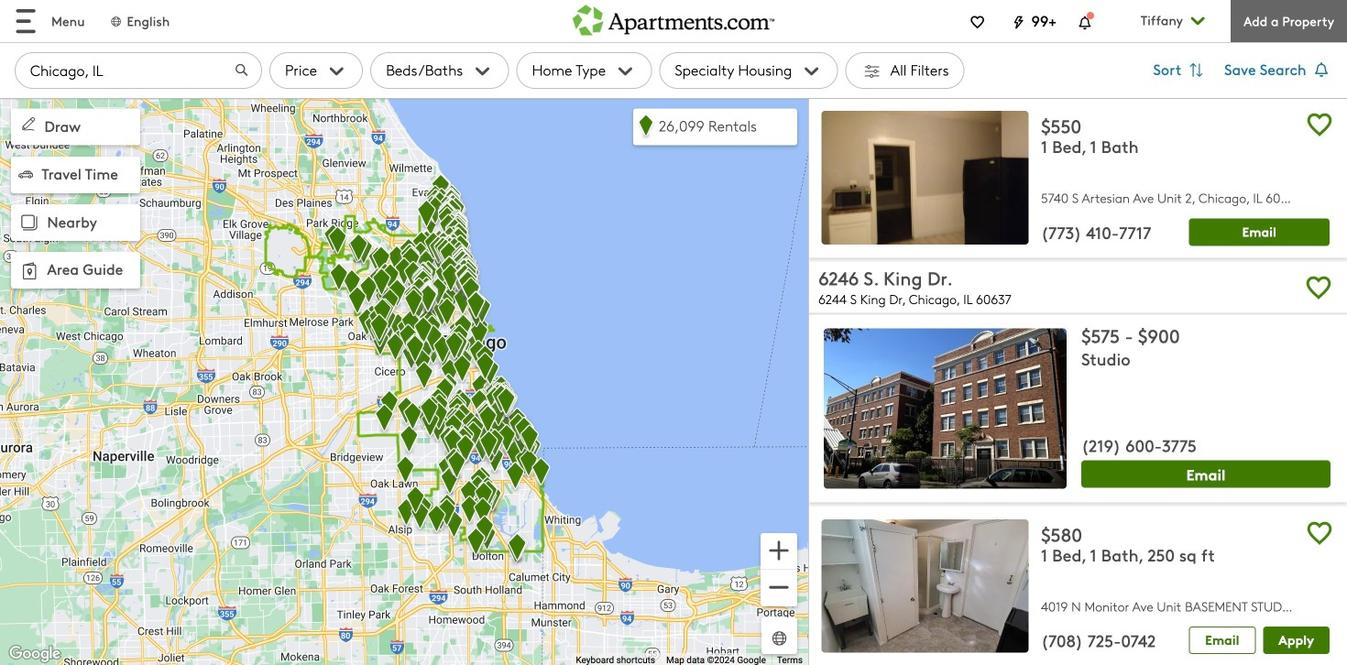 Task type: describe. For each thing, give the bounding box(es) containing it.
1 vertical spatial margin image
[[16, 210, 42, 236]]

Location or Point of Interest text field
[[15, 52, 262, 89]]

2 vertical spatial margin image
[[16, 258, 42, 284]]



Task type: locate. For each thing, give the bounding box(es) containing it.
google image
[[5, 643, 65, 665]]

0 vertical spatial margin image
[[18, 167, 33, 182]]

building photo - 5740 s artesian ave image
[[822, 111, 1029, 245]]

margin image
[[18, 167, 33, 182], [16, 210, 42, 236], [16, 258, 42, 284]]

satellite view image
[[769, 628, 790, 649]]

apartments.com logo image
[[573, 0, 775, 35]]

building photo - 4019 n monitor ave image
[[822, 520, 1029, 653]]

building photo - 6246 s. king dr. image
[[824, 328, 1067, 489]]

map region
[[0, 98, 808, 665]]

margin image
[[18, 114, 38, 134]]



Task type: vqa. For each thing, say whether or not it's contained in the screenshot.
middle margin image
yes



